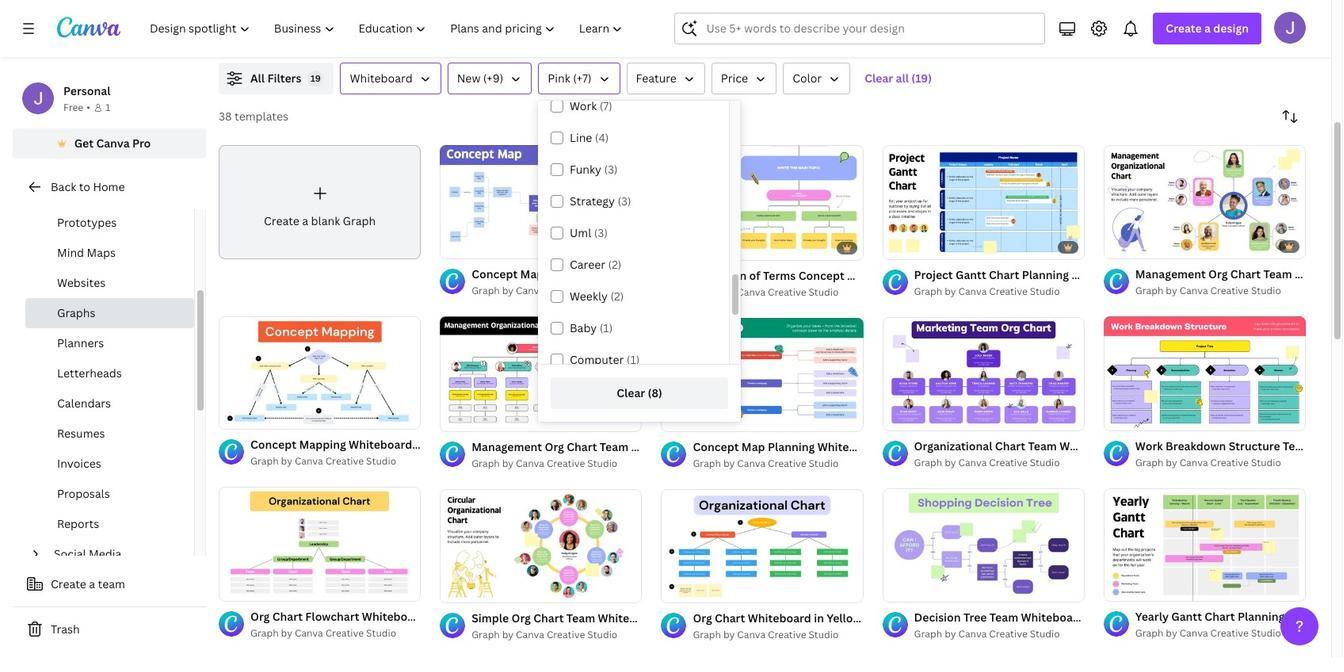 Task type: describe. For each thing, give the bounding box(es) containing it.
creative for management org chart team whiteboard in blue green spaced color blocks style image
[[1211, 284, 1249, 297]]

studio for yearly gantt chart planning whiteboard in green yellow spaced color blocks style image
[[1252, 626, 1282, 640]]

by inside org chart whiteboard in yellow red basic style graph by canva creative studio
[[724, 628, 735, 641]]

create a team button
[[13, 568, 206, 600]]

studio for project gantt chart planning whiteboard in blue simple colorful style image
[[1030, 285, 1061, 298]]

basic for red
[[888, 610, 917, 626]]

proposals link
[[25, 479, 194, 509]]

38 templates
[[219, 109, 289, 124]]

by for definition of terms concept map planning whiteboard in light blue pink green spaced color blocks style image
[[724, 286, 735, 299]]

work
[[570, 98, 597, 113]]

maps
[[87, 245, 116, 260]]

19
[[311, 72, 321, 84]]

get canva pro
[[74, 136, 151, 151]]

studio for decision tree team whiteboard in light green purple casual corporate style image
[[1030, 627, 1061, 641]]

style for concept mapping whiteboard in orange purple basic style
[[539, 437, 567, 452]]

graph by canva creative studio for decision tree team whiteboard in light green purple casual corporate style image
[[915, 627, 1061, 641]]

create a design button
[[1154, 13, 1262, 44]]

purple
[[469, 437, 505, 452]]

graph by canva creative studio link for concept mapping whiteboard in orange purple basic style image
[[251, 454, 421, 470]]

graph by canva creative studio link for definition of terms concept map planning whiteboard in light blue pink green spaced color blocks style image
[[693, 285, 864, 301]]

creative for organizational chart team whiteboard in royal purple pastel purple friendly professional style image
[[990, 456, 1028, 470]]

creative for the simple org chart team whiteboard in yellow pink green spaced color blocks style "image"
[[547, 628, 585, 641]]

price
[[721, 71, 749, 86]]

trash link
[[13, 614, 206, 645]]

graph by canva creative studio for definition of terms concept map planning whiteboard in light blue pink green spaced color blocks style image
[[693, 286, 839, 299]]

planners
[[57, 335, 104, 350]]

blank
[[311, 213, 340, 228]]

prototypes
[[57, 215, 117, 230]]

concept mapping whiteboard in orange purple basic style image
[[219, 316, 421, 430]]

clear (8) button
[[551, 377, 729, 409]]

clear (8)
[[617, 385, 663, 400]]

concept
[[251, 437, 297, 452]]

home
[[93, 179, 125, 194]]

funky (3)
[[570, 162, 618, 177]]

(+7)
[[573, 71, 592, 86]]

price button
[[712, 63, 777, 94]]

graph by canva creative studio link for decision tree team whiteboard in light green purple casual corporate style image
[[915, 627, 1085, 642]]

creative for work breakdown structure team whiteboard in red purple green trendy stickers style "image"
[[1211, 456, 1249, 469]]

social media
[[54, 546, 122, 561]]

org chart flowchart whiteboard in yellow pink spaced color blocks style image
[[219, 487, 421, 601]]

color button
[[783, 63, 851, 94]]

(1) for computer (1)
[[627, 352, 640, 367]]

resumes link
[[25, 419, 194, 449]]

weekly (2)
[[570, 289, 624, 304]]

create a blank graph link
[[219, 145, 421, 259]]

chart
[[715, 610, 746, 626]]

canva inside org chart whiteboard in yellow red basic style graph by canva creative studio
[[738, 628, 766, 641]]

whiteboard button
[[340, 63, 441, 94]]

•
[[87, 101, 90, 114]]

by for work breakdown structure team whiteboard in red purple green trendy stickers style "image"
[[1166, 456, 1178, 469]]

studio for the simple org chart team whiteboard in yellow pink green spaced color blocks style "image"
[[588, 628, 618, 641]]

by for management org chart team whiteboard in blue green spaced color blocks style image
[[1166, 284, 1178, 297]]

create for create a team
[[51, 576, 86, 591]]

a for blank
[[302, 213, 309, 228]]

graph by canva creative studio link for org chart whiteboard in yellow red basic style image
[[693, 627, 864, 643]]

all
[[896, 71, 909, 86]]

org chart whiteboard in yellow red basic style image
[[662, 489, 864, 603]]

team
[[98, 576, 125, 591]]

whiteboard inside button
[[350, 71, 413, 86]]

mind
[[57, 245, 84, 260]]

reports
[[57, 516, 99, 531]]

studio for definition of terms concept map planning whiteboard in light blue pink green spaced color blocks style image
[[809, 286, 839, 299]]

concept mapping whiteboard in orange purple basic style link
[[251, 436, 567, 454]]

social media link
[[48, 539, 185, 569]]

graph by canva creative studio for org chart flowchart whiteboard in yellow pink spaced color blocks style image
[[251, 626, 396, 640]]

websites
[[57, 275, 106, 290]]

(1) for baby (1)
[[600, 320, 613, 335]]

(19)
[[912, 71, 932, 86]]

graph by canva creative studio link for yearly gantt chart planning whiteboard in green yellow spaced color blocks style image
[[1136, 626, 1307, 642]]

pro
[[132, 136, 151, 151]]

all
[[251, 71, 265, 86]]

feature
[[636, 71, 677, 86]]

social
[[54, 546, 86, 561]]

by inside concept mapping whiteboard in orange purple basic style graph by canva creative studio
[[281, 455, 293, 468]]

uml (3)
[[570, 225, 608, 240]]

19 filter options selected element
[[308, 71, 324, 86]]

line (4)
[[570, 130, 609, 145]]

(8)
[[648, 385, 663, 400]]

uml
[[570, 225, 592, 240]]

management org chart team whiteboard in black red green trendy sticker style image
[[440, 317, 642, 431]]

concept map planning whiteboard in purple green modern professional style image
[[440, 145, 642, 259]]

graph by canva creative studio link for org chart flowchart whiteboard in yellow pink spaced color blocks style image
[[251, 625, 421, 641]]

basic for purple
[[508, 437, 537, 452]]

decision tree team whiteboard in light green purple casual corporate style image
[[883, 488, 1085, 602]]

creative inside concept mapping whiteboard in orange purple basic style graph by canva creative studio
[[326, 455, 364, 468]]

get canva pro button
[[13, 128, 206, 159]]

creative inside org chart whiteboard in yellow red basic style graph by canva creative studio
[[768, 628, 807, 641]]

graph by canva creative studio link for project gantt chart planning whiteboard in blue simple colorful style image
[[915, 284, 1085, 300]]

clear all (19)
[[865, 71, 932, 86]]

back to home
[[51, 179, 125, 194]]

org chart whiteboard in yellow red basic style graph by canva creative studio
[[693, 610, 947, 641]]

Sort by button
[[1275, 101, 1307, 132]]

free
[[63, 101, 83, 114]]

trash
[[51, 622, 80, 637]]

by for project gantt chart planning whiteboard in blue simple colorful style image
[[945, 285, 957, 298]]

canva inside "button"
[[96, 136, 130, 151]]

career (2)
[[570, 257, 622, 272]]

pink (+7)
[[548, 71, 592, 86]]

proposals
[[57, 486, 110, 501]]

canva inside concept mapping whiteboard in orange purple basic style graph by canva creative studio
[[295, 455, 323, 468]]

clear for clear all (19)
[[865, 71, 894, 86]]

by for organizational chart team whiteboard in royal purple pastel purple friendly professional style image
[[945, 456, 957, 470]]

pink (+7) button
[[538, 63, 620, 94]]

clear all (19) button
[[857, 63, 940, 94]]

create for create a blank graph
[[264, 213, 300, 228]]

creative for decision tree team whiteboard in light green purple casual corporate style image
[[990, 627, 1028, 641]]

creative for definition of terms concept map planning whiteboard in light blue pink green spaced color blocks style image
[[768, 286, 807, 299]]

reports link
[[25, 509, 194, 539]]

baby (1)
[[570, 320, 613, 335]]

feature button
[[627, 63, 705, 94]]

graphs
[[57, 305, 96, 320]]



Task type: vqa. For each thing, say whether or not it's contained in the screenshot.
fourth do from the bottom
no



Task type: locate. For each thing, give the bounding box(es) containing it.
0 vertical spatial style
[[539, 437, 567, 452]]

0 horizontal spatial (1)
[[600, 320, 613, 335]]

style for org chart whiteboard in yellow red basic style
[[920, 610, 947, 626]]

None search field
[[675, 13, 1046, 44]]

in for orange
[[415, 437, 425, 452]]

letterheads link
[[25, 358, 194, 388]]

style inside org chart whiteboard in yellow red basic style graph by canva creative studio
[[920, 610, 947, 626]]

create down social
[[51, 576, 86, 591]]

studio inside concept mapping whiteboard in orange purple basic style graph by canva creative studio
[[366, 455, 396, 468]]

0 vertical spatial basic
[[508, 437, 537, 452]]

calendars
[[57, 396, 111, 411]]

(7)
[[600, 98, 613, 113]]

(3) for funky (3)
[[604, 162, 618, 177]]

0 vertical spatial create
[[1167, 21, 1202, 36]]

design
[[1214, 21, 1249, 36]]

graph by canva creative studio for concept map planning whiteboard in green blue modern professional style image
[[693, 457, 839, 470]]

invoices link
[[25, 449, 194, 479]]

2 horizontal spatial a
[[1205, 21, 1211, 36]]

calendars link
[[25, 388, 194, 419]]

graph by canva creative studio link for concept map planning whiteboard in green blue modern professional style image
[[693, 456, 864, 472]]

create left design
[[1167, 21, 1202, 36]]

1 vertical spatial a
[[302, 213, 309, 228]]

org chart whiteboard in yellow red basic style link
[[693, 610, 947, 627]]

websites link
[[25, 268, 194, 298]]

concept map planning whiteboard in green blue modern professional style image
[[662, 318, 864, 432]]

2 vertical spatial a
[[89, 576, 95, 591]]

clear left all
[[865, 71, 894, 86]]

0 horizontal spatial basic
[[508, 437, 537, 452]]

basic inside org chart whiteboard in yellow red basic style graph by canva creative studio
[[888, 610, 917, 626]]

1 vertical spatial (2)
[[611, 289, 624, 304]]

style
[[539, 437, 567, 452], [920, 610, 947, 626]]

(3)
[[604, 162, 618, 177], [618, 193, 632, 209], [594, 225, 608, 240]]

mind maps link
[[25, 238, 194, 268]]

1 horizontal spatial basic
[[888, 610, 917, 626]]

graph by canva creative studio for work breakdown structure team whiteboard in red purple green trendy stickers style "image"
[[1136, 456, 1282, 469]]

strategy
[[570, 193, 615, 209]]

in
[[415, 437, 425, 452], [814, 610, 824, 626]]

1 horizontal spatial in
[[814, 610, 824, 626]]

by for concept map planning whiteboard in green blue modern professional style image
[[724, 457, 735, 470]]

whiteboard right mapping
[[349, 437, 412, 452]]

studio
[[588, 284, 618, 297], [1252, 284, 1282, 297], [1030, 285, 1061, 298], [809, 286, 839, 299], [366, 455, 396, 468], [1252, 456, 1282, 469], [1030, 456, 1061, 470], [588, 456, 618, 470], [809, 457, 839, 470], [366, 626, 396, 640], [1252, 626, 1282, 640], [1030, 627, 1061, 641], [588, 628, 618, 641], [809, 628, 839, 641]]

0 vertical spatial a
[[1205, 21, 1211, 36]]

(2) right weekly at the top of the page
[[611, 289, 624, 304]]

in left orange
[[415, 437, 425, 452]]

resumes
[[57, 426, 105, 441]]

1 vertical spatial create
[[264, 213, 300, 228]]

studio for work breakdown structure team whiteboard in red purple green trendy stickers style "image"
[[1252, 456, 1282, 469]]

orange
[[428, 437, 467, 452]]

2 vertical spatial whiteboard
[[748, 610, 812, 626]]

2 vertical spatial (3)
[[594, 225, 608, 240]]

studio for org chart flowchart whiteboard in yellow pink spaced color blocks style image
[[366, 626, 396, 640]]

0 vertical spatial clear
[[865, 71, 894, 86]]

0 horizontal spatial in
[[415, 437, 425, 452]]

(3) right strategy
[[618, 193, 632, 209]]

a for design
[[1205, 21, 1211, 36]]

mind maps
[[57, 245, 116, 260]]

to
[[79, 179, 90, 194]]

a left the team in the left bottom of the page
[[89, 576, 95, 591]]

create a blank graph element
[[219, 145, 421, 259]]

0 vertical spatial in
[[415, 437, 425, 452]]

create a team
[[51, 576, 125, 591]]

graphs template image
[[968, 0, 1307, 44]]

work (7)
[[570, 98, 613, 113]]

basic inside concept mapping whiteboard in orange purple basic style graph by canva creative studio
[[508, 437, 537, 452]]

(2) for career (2)
[[609, 257, 622, 272]]

2 horizontal spatial create
[[1167, 21, 1202, 36]]

pink
[[548, 71, 571, 86]]

career
[[570, 257, 606, 272]]

2 vertical spatial create
[[51, 576, 86, 591]]

in left yellow
[[814, 610, 824, 626]]

style right red
[[920, 610, 947, 626]]

jacob simon image
[[1275, 12, 1307, 44]]

style right purple
[[539, 437, 567, 452]]

1 vertical spatial clear
[[617, 385, 646, 400]]

weekly
[[570, 289, 608, 304]]

0 vertical spatial (1)
[[600, 320, 613, 335]]

clear for clear (8)
[[617, 385, 646, 400]]

all filters
[[251, 71, 302, 86]]

1 vertical spatial whiteboard
[[349, 437, 412, 452]]

1 vertical spatial (1)
[[627, 352, 640, 367]]

create a blank graph
[[264, 213, 376, 228]]

clear left "(8)"
[[617, 385, 646, 400]]

graph by canva creative studio link for management org chart team whiteboard in blue green spaced color blocks style image
[[1136, 283, 1307, 299]]

a left design
[[1205, 21, 1211, 36]]

graph by canva creative studio for project gantt chart planning whiteboard in blue simple colorful style image
[[915, 285, 1061, 298]]

creative for project gantt chart planning whiteboard in blue simple colorful style image
[[990, 285, 1028, 298]]

back to home link
[[13, 171, 206, 203]]

create inside button
[[51, 576, 86, 591]]

funky
[[570, 162, 602, 177]]

yearly gantt chart planning whiteboard in green yellow spaced color blocks style image
[[1104, 488, 1307, 601]]

whiteboard down top level navigation 'element'
[[350, 71, 413, 86]]

in inside concept mapping whiteboard in orange purple basic style graph by canva creative studio
[[415, 437, 425, 452]]

whiteboard inside org chart whiteboard in yellow red basic style graph by canva creative studio
[[748, 610, 812, 626]]

(3) for strategy (3)
[[618, 193, 632, 209]]

graph inside concept mapping whiteboard in orange purple basic style graph by canva creative studio
[[251, 455, 279, 468]]

graph by canva creative studio for management org chart team whiteboard in blue green spaced color blocks style image
[[1136, 284, 1282, 297]]

create left blank
[[264, 213, 300, 228]]

by for decision tree team whiteboard in light green purple casual corporate style image
[[945, 627, 957, 641]]

0 horizontal spatial a
[[89, 576, 95, 591]]

planners link
[[25, 328, 194, 358]]

0 vertical spatial (3)
[[604, 162, 618, 177]]

1
[[105, 101, 110, 114]]

in for yellow
[[814, 610, 824, 626]]

by for yearly gantt chart planning whiteboard in green yellow spaced color blocks style image
[[1166, 626, 1178, 640]]

(1) up clear (8)
[[627, 352, 640, 367]]

studio for concept map planning whiteboard in green blue modern professional style image
[[809, 457, 839, 470]]

back
[[51, 179, 76, 194]]

creative for yearly gantt chart planning whiteboard in green yellow spaced color blocks style image
[[1211, 626, 1249, 640]]

1 horizontal spatial create
[[264, 213, 300, 228]]

simple org chart team whiteboard in yellow pink green spaced color blocks style image
[[440, 489, 642, 602]]

1 horizontal spatial (1)
[[627, 352, 640, 367]]

1 vertical spatial basic
[[888, 610, 917, 626]]

letterheads
[[57, 365, 122, 381]]

0 horizontal spatial create
[[51, 576, 86, 591]]

(+9)
[[483, 71, 504, 86]]

0 horizontal spatial clear
[[617, 385, 646, 400]]

graph inside org chart whiteboard in yellow red basic style graph by canva creative studio
[[693, 628, 721, 641]]

org
[[693, 610, 713, 626]]

basic right purple
[[508, 437, 537, 452]]

0 vertical spatial (2)
[[609, 257, 622, 272]]

filters
[[268, 71, 302, 86]]

a left blank
[[302, 213, 309, 228]]

top level navigation element
[[140, 13, 637, 44]]

computer
[[570, 352, 624, 367]]

graph by canva creative studio link for the simple org chart team whiteboard in yellow pink green spaced color blocks style "image"
[[472, 627, 642, 643]]

(3) right uml
[[594, 225, 608, 240]]

free •
[[63, 101, 90, 114]]

a inside dropdown button
[[1205, 21, 1211, 36]]

work breakdown structure team whiteboard in red purple green trendy stickers style image
[[1104, 316, 1307, 430]]

clear
[[865, 71, 894, 86], [617, 385, 646, 400]]

computer (1)
[[570, 352, 640, 367]]

organizational chart team whiteboard in royal purple pastel purple friendly professional style image
[[883, 317, 1085, 431]]

(2) for weekly (2)
[[611, 289, 624, 304]]

whiteboard right 'chart'
[[748, 610, 812, 626]]

templates
[[235, 109, 289, 124]]

concept mapping whiteboard in orange purple basic style graph by canva creative studio
[[251, 437, 567, 468]]

(1) right baby
[[600, 320, 613, 335]]

whiteboard for concept
[[349, 437, 412, 452]]

1 vertical spatial style
[[920, 610, 947, 626]]

line
[[570, 130, 593, 145]]

create inside dropdown button
[[1167, 21, 1202, 36]]

definition of terms concept map planning whiteboard in light blue pink green spaced color blocks style image
[[662, 146, 864, 260]]

by for org chart flowchart whiteboard in yellow pink spaced color blocks style image
[[281, 626, 293, 640]]

graph by canva creative studio for yearly gantt chart planning whiteboard in green yellow spaced color blocks style image
[[1136, 626, 1282, 640]]

0 horizontal spatial style
[[539, 437, 567, 452]]

1 horizontal spatial a
[[302, 213, 309, 228]]

(2) right career
[[609, 257, 622, 272]]

yellow
[[827, 610, 862, 626]]

whiteboard inside concept mapping whiteboard in orange purple basic style graph by canva creative studio
[[349, 437, 412, 452]]

invoices
[[57, 456, 101, 471]]

a inside button
[[89, 576, 95, 591]]

1 vertical spatial (3)
[[618, 193, 632, 209]]

creative for concept map planning whiteboard in green blue modern professional style image
[[768, 457, 807, 470]]

by for the simple org chart team whiteboard in yellow pink green spaced color blocks style "image"
[[502, 628, 514, 641]]

in inside org chart whiteboard in yellow red basic style graph by canva creative studio
[[814, 610, 824, 626]]

1 vertical spatial in
[[814, 610, 824, 626]]

strategy (3)
[[570, 193, 632, 209]]

baby
[[570, 320, 597, 335]]

graph by canva creative studio for organizational chart team whiteboard in royal purple pastel purple friendly professional style image
[[915, 456, 1061, 470]]

1 horizontal spatial style
[[920, 610, 947, 626]]

38
[[219, 109, 232, 124]]

(4)
[[595, 130, 609, 145]]

studio for management org chart team whiteboard in blue green spaced color blocks style image
[[1252, 284, 1282, 297]]

project gantt chart planning whiteboard in blue simple colorful style image
[[883, 145, 1085, 259]]

graph by canva creative studio for the simple org chart team whiteboard in yellow pink green spaced color blocks style "image"
[[472, 628, 618, 641]]

red
[[865, 610, 886, 626]]

whiteboard for org
[[748, 610, 812, 626]]

canva
[[96, 136, 130, 151], [516, 284, 545, 297], [1180, 284, 1209, 297], [959, 285, 987, 298], [738, 286, 766, 299], [295, 455, 323, 468], [1180, 456, 1209, 469], [959, 456, 987, 470], [516, 456, 545, 470], [738, 457, 766, 470], [295, 626, 323, 640], [1180, 626, 1209, 640], [959, 627, 987, 641], [516, 628, 545, 641], [738, 628, 766, 641]]

color
[[793, 71, 822, 86]]

management org chart team whiteboard in blue green spaced color blocks style image
[[1104, 145, 1307, 259]]

studio inside org chart whiteboard in yellow red basic style graph by canva creative studio
[[809, 628, 839, 641]]

1 horizontal spatial clear
[[865, 71, 894, 86]]

whiteboard
[[350, 71, 413, 86], [349, 437, 412, 452], [748, 610, 812, 626]]

0 vertical spatial whiteboard
[[350, 71, 413, 86]]

style inside concept mapping whiteboard in orange purple basic style graph by canva creative studio
[[539, 437, 567, 452]]

new (+9) button
[[448, 63, 532, 94]]

graph by canva creative studio link for work breakdown structure team whiteboard in red purple green trendy stickers style "image"
[[1136, 455, 1307, 471]]

prototypes link
[[25, 208, 194, 238]]

basic
[[508, 437, 537, 452], [888, 610, 917, 626]]

creative
[[547, 284, 585, 297], [1211, 284, 1249, 297], [990, 285, 1028, 298], [768, 286, 807, 299], [326, 455, 364, 468], [1211, 456, 1249, 469], [990, 456, 1028, 470], [547, 456, 585, 470], [768, 457, 807, 470], [326, 626, 364, 640], [1211, 626, 1249, 640], [990, 627, 1028, 641], [547, 628, 585, 641], [768, 628, 807, 641]]

graph by canva creative studio
[[472, 284, 618, 297], [1136, 284, 1282, 297], [915, 285, 1061, 298], [693, 286, 839, 299], [1136, 456, 1282, 469], [915, 456, 1061, 470], [472, 456, 618, 470], [693, 457, 839, 470], [251, 626, 396, 640], [1136, 626, 1282, 640], [915, 627, 1061, 641], [472, 628, 618, 641]]

mapping
[[299, 437, 346, 452]]

(3) for uml (3)
[[594, 225, 608, 240]]

a
[[1205, 21, 1211, 36], [302, 213, 309, 228], [89, 576, 95, 591]]

studio for organizational chart team whiteboard in royal purple pastel purple friendly professional style image
[[1030, 456, 1061, 470]]

graph by canva creative studio link for organizational chart team whiteboard in royal purple pastel purple friendly professional style image
[[915, 455, 1085, 471]]

new
[[457, 71, 481, 86]]

Search search field
[[707, 13, 1036, 44]]

a for team
[[89, 576, 95, 591]]

media
[[89, 546, 122, 561]]

new (+9)
[[457, 71, 504, 86]]

create for create a design
[[1167, 21, 1202, 36]]

creative for org chart flowchart whiteboard in yellow pink spaced color blocks style image
[[326, 626, 364, 640]]

personal
[[63, 83, 111, 98]]

(3) right funky on the left of page
[[604, 162, 618, 177]]

get
[[74, 136, 94, 151]]

basic right red
[[888, 610, 917, 626]]



